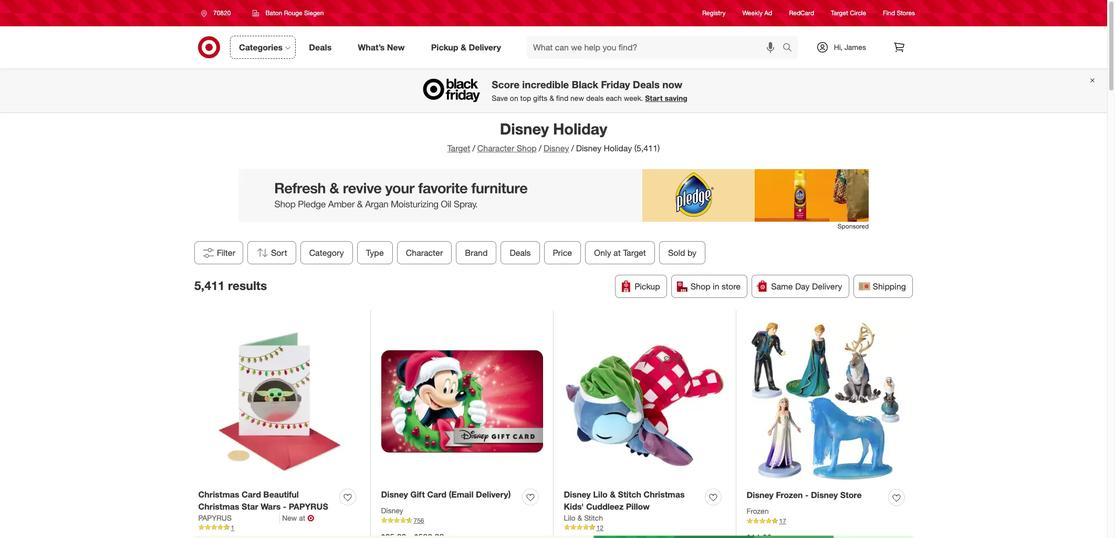 Task type: locate. For each thing, give the bounding box(es) containing it.
deals button
[[501, 241, 540, 264]]

2 horizontal spatial deals
[[633, 79, 660, 91]]

character right type button
[[406, 247, 443, 258]]

1 vertical spatial deals
[[633, 79, 660, 91]]

character button
[[397, 241, 452, 264]]

at
[[614, 247, 621, 258], [299, 513, 305, 522]]

/
[[473, 143, 475, 153], [539, 143, 542, 153], [571, 143, 574, 153]]

category button
[[300, 241, 353, 264]]

0 horizontal spatial papyrus
[[198, 513, 232, 522]]

at left ¬
[[299, 513, 305, 522]]

0 vertical spatial holiday
[[553, 119, 608, 138]]

- down beautiful
[[283, 501, 286, 512]]

shipping
[[873, 281, 906, 292]]

1 horizontal spatial frozen
[[776, 490, 803, 500]]

2 horizontal spatial target
[[831, 9, 849, 17]]

/ down new
[[571, 143, 574, 153]]

0 vertical spatial -
[[806, 490, 809, 500]]

target inside disney holiday target / character shop / disney / disney holiday (5,411)
[[448, 143, 471, 153]]

pillow
[[626, 501, 650, 512]]

at inside button
[[614, 247, 621, 258]]

frozen down disney frozen - disney store link
[[747, 507, 769, 515]]

stitch
[[618, 489, 642, 500], [584, 513, 603, 522]]

17 link
[[747, 517, 909, 526]]

1 horizontal spatial delivery
[[812, 281, 843, 292]]

same
[[771, 281, 793, 292]]

1 card from the left
[[242, 489, 261, 500]]

1 horizontal spatial target
[[623, 247, 646, 258]]

0 horizontal spatial frozen
[[747, 507, 769, 515]]

stitch up 12
[[584, 513, 603, 522]]

0 vertical spatial frozen
[[776, 490, 803, 500]]

deals inside deals button
[[510, 247, 531, 258]]

& inside disney lilo & stitch christmas kids' cuddleez pillow
[[610, 489, 616, 500]]

delivery right day on the right bottom of the page
[[812, 281, 843, 292]]

saving
[[665, 94, 688, 103]]

2 / from the left
[[539, 143, 542, 153]]

0 vertical spatial lilo
[[593, 489, 608, 500]]

deals left 'price'
[[510, 247, 531, 258]]

0 vertical spatial delivery
[[469, 42, 501, 52]]

12
[[597, 524, 604, 532]]

delivery inside button
[[812, 281, 843, 292]]

stitch up pillow
[[618, 489, 642, 500]]

target link
[[448, 143, 471, 153]]

70820
[[213, 9, 231, 17]]

disney frozen - disney store image
[[747, 321, 909, 483], [747, 321, 909, 483]]

lilo
[[593, 489, 608, 500], [564, 513, 576, 522]]

0 vertical spatial target
[[831, 9, 849, 17]]

holiday left (5,411)
[[604, 143, 632, 153]]

advertisement region
[[239, 169, 869, 222]]

price
[[553, 247, 572, 258]]

filter
[[217, 247, 235, 258]]

delivery for same day delivery
[[812, 281, 843, 292]]

1 horizontal spatial /
[[539, 143, 542, 153]]

shop down top
[[517, 143, 537, 153]]

0 horizontal spatial -
[[283, 501, 286, 512]]

0 vertical spatial character
[[478, 143, 515, 153]]

new inside new at ¬
[[282, 513, 297, 522]]

brand
[[465, 247, 488, 258]]

james
[[845, 43, 867, 51]]

save
[[492, 94, 508, 103]]

1 vertical spatial lilo
[[564, 513, 576, 522]]

shop
[[517, 143, 537, 153], [691, 281, 711, 292]]

0 horizontal spatial card
[[242, 489, 261, 500]]

0 horizontal spatial target
[[448, 143, 471, 153]]

at inside new at ¬
[[299, 513, 305, 522]]

delivery up score
[[469, 42, 501, 52]]

1 vertical spatial disney link
[[381, 506, 404, 516]]

0 horizontal spatial deals
[[309, 42, 332, 52]]

756 link
[[381, 516, 543, 525]]

0 horizontal spatial shop
[[517, 143, 537, 153]]

kids'
[[564, 501, 584, 512]]

1 horizontal spatial deals
[[510, 247, 531, 258]]

baton rouge siegen
[[266, 9, 324, 17]]

papyrus inside christmas card beautiful christmas star wars - papyrus
[[289, 501, 328, 512]]

baton rouge siegen button
[[246, 4, 331, 23]]

at right only
[[614, 247, 621, 258]]

new inside what's new "link"
[[387, 42, 405, 52]]

score
[[492, 79, 520, 91]]

2 horizontal spatial /
[[571, 143, 574, 153]]

70820 button
[[194, 4, 242, 23]]

new at ¬
[[282, 513, 314, 523]]

target circle link
[[831, 9, 867, 18]]

disney link
[[544, 143, 569, 153], [381, 506, 404, 516]]

1 horizontal spatial new
[[387, 42, 405, 52]]

(email
[[449, 489, 474, 500]]

1 horizontal spatial papyrus
[[289, 501, 328, 512]]

registry
[[703, 9, 726, 17]]

deals for deals button
[[510, 247, 531, 258]]

papyrus
[[289, 501, 328, 512], [198, 513, 232, 522]]

0 vertical spatial disney link
[[544, 143, 569, 153]]

1 horizontal spatial -
[[806, 490, 809, 500]]

new right what's
[[387, 42, 405, 52]]

pickup inside button
[[635, 281, 660, 292]]

disney lilo & stitch christmas kids' cuddleez pillow link
[[564, 489, 701, 513]]

type button
[[357, 241, 393, 264]]

0 vertical spatial stitch
[[618, 489, 642, 500]]

target left circle
[[831, 9, 849, 17]]

1 vertical spatial at
[[299, 513, 305, 522]]

0 horizontal spatial stitch
[[584, 513, 603, 522]]

stores
[[897, 9, 915, 17]]

1 horizontal spatial at
[[614, 247, 621, 258]]

sold
[[668, 247, 686, 258]]

disney inside disney lilo & stitch christmas kids' cuddleez pillow
[[564, 489, 591, 500]]

0 vertical spatial papyrus
[[289, 501, 328, 512]]

day
[[796, 281, 810, 292]]

0 vertical spatial new
[[387, 42, 405, 52]]

1 horizontal spatial card
[[427, 489, 447, 500]]

2 card from the left
[[427, 489, 447, 500]]

shop left in
[[691, 281, 711, 292]]

sponsored
[[838, 222, 869, 230]]

stitch inside disney lilo & stitch christmas kids' cuddleez pillow
[[618, 489, 642, 500]]

1 horizontal spatial pickup
[[635, 281, 660, 292]]

17
[[780, 517, 787, 525]]

0 vertical spatial shop
[[517, 143, 537, 153]]

1 horizontal spatial shop
[[691, 281, 711, 292]]

what's new
[[358, 42, 405, 52]]

- up 17 link
[[806, 490, 809, 500]]

disney frozen - disney store
[[747, 490, 862, 500]]

1 vertical spatial papyrus
[[198, 513, 232, 522]]

frozen
[[776, 490, 803, 500], [747, 507, 769, 515]]

12 link
[[564, 523, 726, 532]]

papyrus up 1
[[198, 513, 232, 522]]

-
[[806, 490, 809, 500], [283, 501, 286, 512]]

disney lilo & stitch christmas kids' cuddleez pillow image
[[564, 321, 726, 483], [564, 321, 726, 483]]

lilo inside disney lilo & stitch christmas kids' cuddleez pillow
[[593, 489, 608, 500]]

character right target link
[[478, 143, 515, 153]]

deals for deals link
[[309, 42, 332, 52]]

shop in store button
[[671, 275, 748, 298]]

2 vertical spatial deals
[[510, 247, 531, 258]]

sort
[[271, 247, 287, 258]]

0 vertical spatial pickup
[[431, 42, 459, 52]]

2 vertical spatial target
[[623, 247, 646, 258]]

1 vertical spatial target
[[448, 143, 471, 153]]

1 vertical spatial -
[[283, 501, 286, 512]]

0 vertical spatial at
[[614, 247, 621, 258]]

0 horizontal spatial delivery
[[469, 42, 501, 52]]

0 horizontal spatial pickup
[[431, 42, 459, 52]]

lilo up "cuddleez"
[[593, 489, 608, 500]]

frozen up 17
[[776, 490, 803, 500]]

0 horizontal spatial new
[[282, 513, 297, 522]]

christmas
[[198, 489, 239, 500], [644, 489, 685, 500], [198, 501, 239, 512]]

card up the star
[[242, 489, 261, 500]]

¬
[[308, 513, 314, 523]]

0 horizontal spatial at
[[299, 513, 305, 522]]

on
[[510, 94, 518, 103]]

0 horizontal spatial /
[[473, 143, 475, 153]]

christmas card beautiful christmas star wars - papyrus image
[[198, 321, 360, 483], [198, 321, 360, 483]]

target left character shop link
[[448, 143, 471, 153]]

1 horizontal spatial character
[[478, 143, 515, 153]]

weekly ad link
[[743, 9, 773, 18]]

find stores link
[[883, 9, 915, 18]]

0 horizontal spatial character
[[406, 247, 443, 258]]

weekly ad
[[743, 9, 773, 17]]

1 vertical spatial shop
[[691, 281, 711, 292]]

1 vertical spatial character
[[406, 247, 443, 258]]

now
[[663, 79, 683, 91]]

target inside button
[[623, 247, 646, 258]]

character
[[478, 143, 515, 153], [406, 247, 443, 258]]

lilo & stitch
[[564, 513, 603, 522]]

black
[[572, 79, 599, 91]]

1 vertical spatial new
[[282, 513, 297, 522]]

incredible
[[522, 79, 569, 91]]

delivery
[[469, 42, 501, 52], [812, 281, 843, 292]]

card right gift
[[427, 489, 447, 500]]

papyrus up ¬
[[289, 501, 328, 512]]

1 vertical spatial delivery
[[812, 281, 843, 292]]

/ right target link
[[473, 143, 475, 153]]

/ right character shop link
[[539, 143, 542, 153]]

deals inside deals link
[[309, 42, 332, 52]]

deals
[[309, 42, 332, 52], [633, 79, 660, 91], [510, 247, 531, 258]]

target right only
[[623, 247, 646, 258]]

new up 1 link
[[282, 513, 297, 522]]

1 vertical spatial pickup
[[635, 281, 660, 292]]

shop inside disney holiday target / character shop / disney / disney holiday (5,411)
[[517, 143, 537, 153]]

deals down siegen
[[309, 42, 332, 52]]

holiday down new
[[553, 119, 608, 138]]

pickup for pickup
[[635, 281, 660, 292]]

0 horizontal spatial disney link
[[381, 506, 404, 516]]

pickup
[[431, 42, 459, 52], [635, 281, 660, 292]]

1 horizontal spatial lilo
[[593, 489, 608, 500]]

card
[[242, 489, 261, 500], [427, 489, 447, 500]]

1 horizontal spatial stitch
[[618, 489, 642, 500]]

deals up start
[[633, 79, 660, 91]]

lilo down kids'
[[564, 513, 576, 522]]

shop inside button
[[691, 281, 711, 292]]

0 vertical spatial deals
[[309, 42, 332, 52]]



Task type: describe. For each thing, give the bounding box(es) containing it.
new
[[571, 94, 584, 103]]

registry link
[[703, 9, 726, 18]]

star
[[242, 501, 258, 512]]

frozen link
[[747, 506, 769, 517]]

by
[[688, 247, 697, 258]]

card inside disney gift card (email delivery) link
[[427, 489, 447, 500]]

redcard link
[[789, 9, 815, 18]]

christmas inside disney lilo & stitch christmas kids' cuddleez pillow
[[644, 489, 685, 500]]

- inside disney frozen - disney store link
[[806, 490, 809, 500]]

baton
[[266, 9, 282, 17]]

at for only
[[614, 247, 621, 258]]

card inside christmas card beautiful christmas star wars - papyrus
[[242, 489, 261, 500]]

ad
[[765, 9, 773, 17]]

pickup for pickup & delivery
[[431, 42, 459, 52]]

store
[[841, 490, 862, 500]]

brand button
[[456, 241, 497, 264]]

friday
[[601, 79, 630, 91]]

find stores
[[883, 9, 915, 17]]

756
[[414, 517, 424, 524]]

search
[[778, 43, 803, 53]]

papyrus link
[[198, 513, 280, 523]]

siegen
[[304, 9, 324, 17]]

character inside button
[[406, 247, 443, 258]]

delivery for pickup & delivery
[[469, 42, 501, 52]]

at for new
[[299, 513, 305, 522]]

price button
[[544, 241, 581, 264]]

- inside christmas card beautiful christmas star wars - papyrus
[[283, 501, 286, 512]]

1 link
[[198, 523, 360, 532]]

same day delivery
[[771, 281, 843, 292]]

week.
[[624, 94, 643, 103]]

sort button
[[248, 241, 296, 264]]

only at target
[[594, 247, 646, 258]]

circle
[[850, 9, 867, 17]]

gifts
[[533, 94, 548, 103]]

disney gift card (email delivery) image
[[381, 321, 543, 483]]

cuddleez
[[586, 501, 624, 512]]

(5,411)
[[635, 143, 660, 153]]

5,411
[[194, 278, 225, 292]]

pickup button
[[616, 275, 667, 298]]

delivery)
[[476, 489, 511, 500]]

disney frozen - disney store link
[[747, 489, 862, 501]]

1 vertical spatial frozen
[[747, 507, 769, 515]]

deals
[[586, 94, 604, 103]]

lilo & stitch link
[[564, 513, 603, 523]]

gift
[[411, 489, 425, 500]]

only at target button
[[585, 241, 655, 264]]

rouge
[[284, 9, 303, 17]]

pickup & delivery
[[431, 42, 501, 52]]

What can we help you find? suggestions appear below search field
[[527, 36, 785, 59]]

deals link
[[300, 36, 345, 59]]

target for holiday
[[448, 143, 471, 153]]

target circle
[[831, 9, 867, 17]]

what's
[[358, 42, 385, 52]]

weekly
[[743, 9, 763, 17]]

hi,
[[834, 43, 843, 51]]

pickup & delivery link
[[422, 36, 514, 59]]

type
[[366, 247, 384, 258]]

disney gift card (email delivery)
[[381, 489, 511, 500]]

shipping button
[[854, 275, 913, 298]]

store
[[722, 281, 741, 292]]

deals inside the score incredible black friday deals now save on top gifts & find new deals each week. start saving
[[633, 79, 660, 91]]

what's new link
[[349, 36, 418, 59]]

5,411 results
[[194, 278, 267, 292]]

search button
[[778, 36, 803, 61]]

& inside the score incredible black friday deals now save on top gifts & find new deals each week. start saving
[[550, 94, 554, 103]]

results
[[228, 278, 267, 292]]

beautiful
[[263, 489, 299, 500]]

character shop link
[[478, 143, 537, 153]]

character inside disney holiday target / character shop / disney / disney holiday (5,411)
[[478, 143, 515, 153]]

disney gift card (email delivery) link
[[381, 489, 511, 501]]

find
[[556, 94, 569, 103]]

target for at
[[623, 247, 646, 258]]

3 / from the left
[[571, 143, 574, 153]]

category
[[309, 247, 344, 258]]

start
[[645, 94, 663, 103]]

0 horizontal spatial lilo
[[564, 513, 576, 522]]

categories link
[[230, 36, 296, 59]]

1 / from the left
[[473, 143, 475, 153]]

filter button
[[194, 241, 243, 264]]

shop in store
[[691, 281, 741, 292]]

1 vertical spatial holiday
[[604, 143, 632, 153]]

find
[[883, 9, 896, 17]]

only
[[594, 247, 612, 258]]

1 vertical spatial stitch
[[584, 513, 603, 522]]

in
[[713, 281, 720, 292]]

1 horizontal spatial disney link
[[544, 143, 569, 153]]

redcard
[[789, 9, 815, 17]]

top
[[521, 94, 531, 103]]

disney holiday target / character shop / disney / disney holiday (5,411)
[[448, 119, 660, 153]]

same day delivery button
[[752, 275, 849, 298]]

score incredible black friday deals now save on top gifts & find new deals each week. start saving
[[492, 79, 688, 103]]

christmas card beautiful christmas star wars - papyrus
[[198, 489, 328, 512]]

disney lilo & stitch christmas kids' cuddleez pillow
[[564, 489, 685, 512]]

sold by button
[[660, 241, 706, 264]]



Task type: vqa. For each thing, say whether or not it's contained in the screenshot.
Super
no



